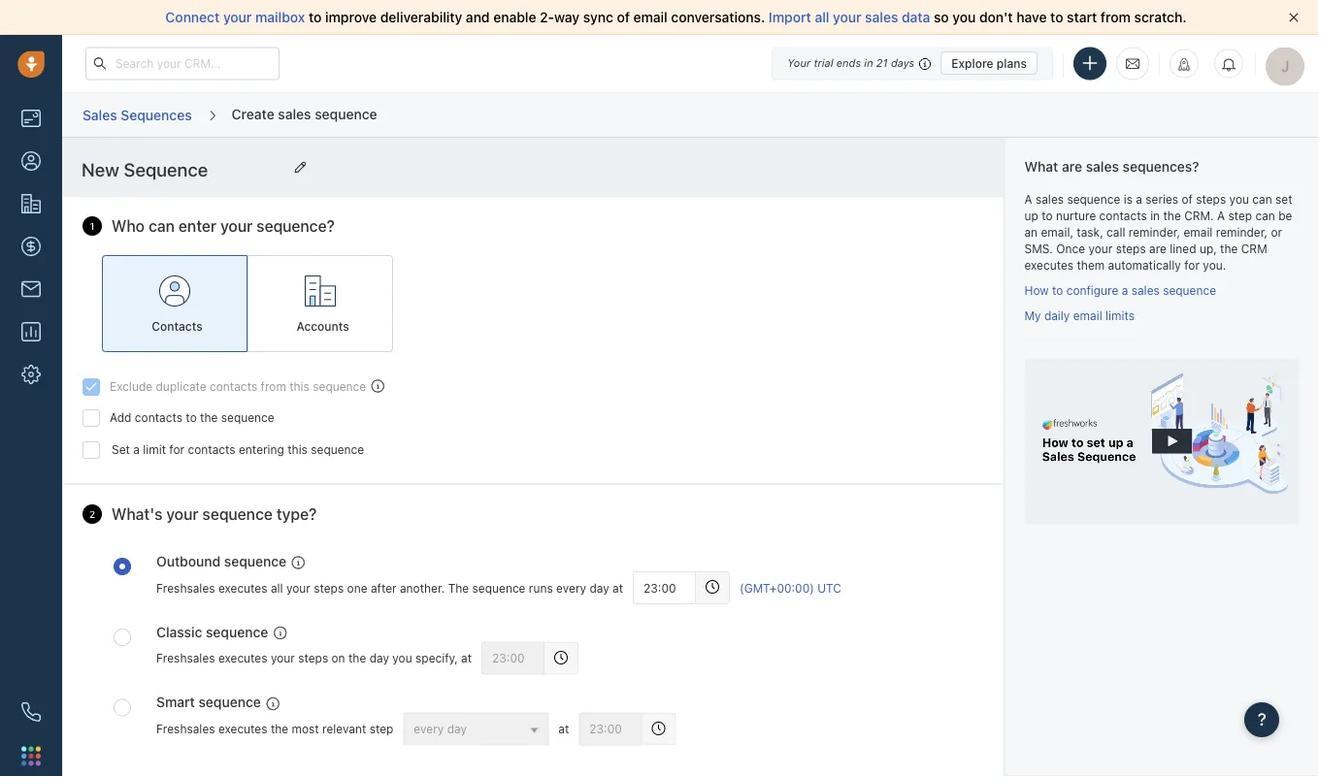 Task type: describe. For each thing, give the bounding box(es) containing it.
(gmt+00:00)
[[740, 581, 814, 595]]

executes for smart sequence
[[218, 723, 267, 736]]

in inside a sales sequence is a series of steps you can set up to nurture contacts in the crm. a step can be an email, task, call reminder, email reminder, or sms. once your steps are lined up, the crm executes them automatically for you.
[[1150, 209, 1160, 222]]

0 horizontal spatial of
[[617, 9, 630, 25]]

your
[[787, 57, 811, 69]]

my daily email limits
[[1024, 309, 1135, 322]]

automatically
[[1108, 259, 1181, 272]]

create
[[232, 106, 274, 122]]

<span class=" ">sales reps can use this for prospecting and account-based selling e.g. following up with event attendees</span> image
[[266, 697, 279, 711]]

executes inside a sales sequence is a series of steps you can set up to nurture contacts in the crm. a step can be an email, task, call reminder, email reminder, or sms. once your steps are lined up, the crm executes them automatically for you.
[[1024, 259, 1074, 272]]

data
[[902, 9, 930, 25]]

deliverability
[[380, 9, 462, 25]]

close image
[[1289, 13, 1299, 22]]

email,
[[1041, 226, 1073, 239]]

1 horizontal spatial from
[[1101, 9, 1131, 25]]

what
[[1024, 159, 1058, 175]]

you inside a sales sequence is a series of steps you can set up to nurture contacts in the crm. a step can be an email, task, call reminder, email reminder, or sms. once your steps are lined up, the crm executes them automatically for you.
[[1229, 192, 1249, 206]]

after
[[371, 581, 397, 595]]

1 horizontal spatial a
[[1122, 284, 1128, 297]]

sequence right create
[[315, 106, 377, 122]]

set
[[1275, 192, 1292, 206]]

sequence right entering
[[311, 443, 364, 457]]

(gmt+00:00) utc link
[[740, 580, 841, 596]]

freshsales executes all your steps one after another. the sequence runs every day at
[[156, 581, 623, 595]]

the down series
[[1163, 209, 1181, 222]]

import
[[769, 9, 811, 25]]

sales
[[83, 107, 117, 123]]

steps left on
[[298, 652, 328, 665]]

executes for classic sequence
[[218, 652, 267, 665]]

steps up crm.
[[1196, 192, 1226, 206]]

2
[[89, 509, 95, 520]]

to inside a sales sequence is a series of steps you can set up to nurture contacts in the crm. a step can be an email, task, call reminder, email reminder, or sms. once your steps are lined up, the crm executes them automatically for you.
[[1042, 209, 1053, 222]]

1
[[90, 220, 95, 231]]

limit
[[143, 443, 166, 457]]

for inside a sales sequence is a series of steps you can set up to nurture contacts in the crm. a step can be an email, task, call reminder, email reminder, or sms. once your steps are lined up, the crm executes them automatically for you.
[[1184, 259, 1200, 272]]

every inside button
[[414, 722, 444, 736]]

your left mailbox
[[223, 9, 252, 25]]

phone element
[[12, 693, 50, 732]]

0 vertical spatial you
[[953, 9, 976, 25]]

runs
[[529, 581, 553, 595]]

what's
[[112, 505, 162, 523]]

<span class=" ">sales reps can use this for traditional drip campaigns e.g. reengaging with cold prospects</span> image
[[291, 556, 305, 570]]

task,
[[1077, 226, 1103, 239]]

conversations.
[[671, 9, 765, 25]]

the right on
[[348, 652, 366, 665]]

freshsales for outbound
[[156, 581, 215, 595]]

2 reminder, from the left
[[1216, 226, 1268, 239]]

way
[[554, 9, 580, 25]]

mailbox
[[255, 9, 305, 25]]

to right mailbox
[[309, 9, 322, 25]]

most
[[292, 723, 319, 736]]

once
[[1056, 242, 1085, 256]]

freshsales executes your steps on the day you specify, at
[[156, 652, 472, 665]]

them
[[1077, 259, 1105, 272]]

specify,
[[415, 652, 458, 665]]

every day
[[414, 722, 467, 736]]

1 vertical spatial a
[[1217, 209, 1225, 222]]

contacts
[[152, 320, 203, 334]]

so
[[934, 9, 949, 25]]

entering
[[239, 443, 284, 457]]

how to configure a sales sequence
[[1024, 284, 1216, 297]]

set
[[112, 443, 130, 457]]

you.
[[1203, 259, 1226, 272]]

what's new image
[[1177, 58, 1191, 71]]

(gmt+00:00) utc
[[740, 581, 841, 595]]

what are sales sequences?
[[1024, 159, 1199, 175]]

daily
[[1044, 309, 1070, 322]]

how
[[1024, 284, 1049, 297]]

call
[[1107, 226, 1125, 239]]

your right the what's
[[166, 505, 198, 523]]

connect your mailbox link
[[165, 9, 309, 25]]

a inside a sales sequence is a series of steps you can set up to nurture contacts in the crm. a step can be an email, task, call reminder, email reminder, or sms. once your steps are lined up, the crm executes them automatically for you.
[[1136, 192, 1142, 206]]

crm.
[[1184, 209, 1214, 222]]

1 vertical spatial all
[[271, 581, 283, 595]]

explore
[[951, 56, 993, 70]]

add
[[110, 411, 131, 425]]

smart
[[156, 695, 195, 711]]

0 vertical spatial in
[[864, 57, 873, 69]]

improve
[[325, 9, 377, 25]]

classic sequence
[[156, 624, 268, 640]]

sequence down you. at the top
[[1163, 284, 1216, 297]]

add contacts to the sequence
[[110, 411, 274, 425]]

and
[[466, 9, 490, 25]]

is
[[1124, 192, 1133, 206]]

series
[[1146, 192, 1178, 206]]

sales up "nurture"
[[1086, 159, 1119, 175]]

up,
[[1200, 242, 1217, 256]]

contacts inside a sales sequence is a series of steps you can set up to nurture contacts in the crm. a step can be an email, task, call reminder, email reminder, or sms. once your steps are lined up, the crm executes them automatically for you.
[[1099, 209, 1147, 222]]

sales sequences link
[[82, 100, 193, 130]]

trial
[[814, 57, 833, 69]]

2 horizontal spatial at
[[613, 581, 623, 595]]

connect your mailbox to improve deliverability and enable 2-way sync of email conversations. import all your sales data so you don't have to start from scratch.
[[165, 9, 1187, 25]]

0 horizontal spatial you
[[392, 652, 412, 665]]

enable
[[493, 9, 536, 25]]

freshsales executes the most relevant step
[[156, 723, 393, 736]]

phone image
[[21, 703, 41, 722]]

one
[[347, 581, 367, 595]]

accounts
[[296, 320, 349, 334]]

the left most
[[271, 723, 288, 736]]

sync
[[583, 9, 613, 25]]

contacts link
[[102, 255, 248, 352]]

an
[[1024, 226, 1038, 239]]

don't
[[979, 9, 1013, 25]]

can left be
[[1255, 209, 1275, 222]]

sequence left <span class=" ">sales reps can use this for traditional drip campaigns e.g. reengaging with cold prospects</span> icon at the left of the page
[[224, 553, 286, 569]]

0 horizontal spatial email
[[633, 9, 668, 25]]

a sales sequence is a series of steps you can set up to nurture contacts in the crm. a step can be an email, task, call reminder, email reminder, or sms. once your steps are lined up, the crm executes them automatically for you.
[[1024, 192, 1292, 272]]

explore plans
[[951, 56, 1027, 70]]

steps up automatically
[[1116, 242, 1146, 256]]

days
[[891, 57, 915, 69]]

freshsales for smart
[[156, 723, 215, 736]]

the down duplicate
[[200, 411, 218, 425]]

lined
[[1170, 242, 1196, 256]]

the
[[448, 581, 469, 595]]

to left the start
[[1050, 9, 1063, 25]]

to down duplicate
[[186, 411, 197, 425]]

1 horizontal spatial at
[[558, 723, 569, 736]]

sequence left <span class=" ">sales reps can use this for weekly check-ins with leads and to run renewal campaigns e.g. renewing a contract</span> icon
[[206, 624, 268, 640]]

21
[[876, 57, 888, 69]]

sales left 'data'
[[865, 9, 898, 25]]



Task type: vqa. For each thing, say whether or not it's contained in the screenshot.
3rd the Freshsales
yes



Task type: locate. For each thing, give the bounding box(es) containing it.
sequence?
[[256, 217, 335, 235]]

to right up
[[1042, 209, 1053, 222]]

from
[[1101, 9, 1131, 25], [261, 380, 286, 394]]

have
[[1016, 9, 1047, 25]]

be
[[1278, 209, 1292, 222]]

sales up up
[[1036, 192, 1064, 206]]

1 horizontal spatial email
[[1073, 309, 1102, 322]]

0 vertical spatial from
[[1101, 9, 1131, 25]]

0 horizontal spatial for
[[169, 443, 185, 457]]

email down crm.
[[1184, 226, 1213, 239]]

in down series
[[1150, 209, 1160, 222]]

your up ends
[[833, 9, 861, 25]]

type?
[[277, 505, 317, 523]]

can right the who
[[149, 217, 175, 235]]

0 vertical spatial at
[[613, 581, 623, 595]]

your up them
[[1088, 242, 1113, 256]]

crm
[[1241, 242, 1267, 256]]

1 horizontal spatial for
[[1184, 259, 1200, 272]]

configure
[[1066, 284, 1118, 297]]

2 vertical spatial a
[[133, 443, 140, 457]]

this down accounts
[[289, 380, 309, 394]]

for down lined
[[1184, 259, 1200, 272]]

0 vertical spatial a
[[1136, 192, 1142, 206]]

can left set
[[1252, 192, 1272, 206]]

sequence down exclude duplicate contacts from this sequence
[[221, 411, 274, 425]]

executes down classic sequence
[[218, 652, 267, 665]]

0 horizontal spatial reminder,
[[1129, 226, 1180, 239]]

a up limits
[[1122, 284, 1128, 297]]

1 vertical spatial a
[[1122, 284, 1128, 297]]

3 freshsales from the top
[[156, 723, 215, 736]]

1 vertical spatial this
[[288, 443, 308, 457]]

freshsales down classic
[[156, 652, 215, 665]]

executes down <span class=" ">sales reps can use this for prospecting and account-based selling e.g. following up with event attendees</span> icon
[[218, 723, 267, 736]]

2 horizontal spatial a
[[1136, 192, 1142, 206]]

send email image
[[1126, 56, 1140, 72]]

all
[[815, 9, 829, 25], [271, 581, 283, 595]]

sequences
[[121, 107, 192, 123]]

are inside a sales sequence is a series of steps you can set up to nurture contacts in the crm. a step can be an email, task, call reminder, email reminder, or sms. once your steps are lined up, the crm executes them automatically for you.
[[1149, 242, 1167, 256]]

utc
[[817, 581, 841, 595]]

exclude
[[110, 380, 153, 394]]

1 horizontal spatial step
[[1228, 209, 1252, 222]]

your inside a sales sequence is a series of steps you can set up to nurture contacts in the crm. a step can be an email, task, call reminder, email reminder, or sms. once your steps are lined up, the crm executes them automatically for you.
[[1088, 242, 1113, 256]]

0 horizontal spatial from
[[261, 380, 286, 394]]

this right entering
[[288, 443, 308, 457]]

your
[[223, 9, 252, 25], [833, 9, 861, 25], [220, 217, 253, 235], [1088, 242, 1113, 256], [166, 505, 198, 523], [286, 581, 310, 595], [271, 652, 295, 665]]

your down <span class=" ">sales reps can use this for traditional drip campaigns e.g. reengaging with cold prospects</span> icon at the left of the page
[[286, 581, 310, 595]]

2 vertical spatial email
[[1073, 309, 1102, 322]]

1 horizontal spatial all
[[815, 9, 829, 25]]

in left 21
[[864, 57, 873, 69]]

0 horizontal spatial step
[[369, 723, 393, 736]]

sequence up "nurture"
[[1067, 192, 1120, 206]]

of right the sync
[[617, 9, 630, 25]]

steps left one
[[314, 581, 344, 595]]

executes down outbound sequence
[[218, 581, 267, 595]]

Search your CRM... text field
[[85, 47, 280, 80]]

1 horizontal spatial day
[[447, 722, 467, 736]]

every contact has a unique email address, so don't worry about duplication. image
[[371, 379, 384, 393]]

limits
[[1106, 309, 1135, 322]]

2 vertical spatial freshsales
[[156, 723, 215, 736]]

0 horizontal spatial a
[[1024, 192, 1032, 206]]

every down 'specify,'
[[414, 722, 444, 736]]

0 vertical spatial this
[[289, 380, 309, 394]]

start
[[1067, 9, 1097, 25]]

are right what
[[1062, 159, 1082, 175]]

1 vertical spatial email
[[1184, 226, 1213, 239]]

classic
[[156, 624, 202, 640]]

1 horizontal spatial are
[[1149, 242, 1167, 256]]

set a limit for contacts entering this sequence
[[112, 443, 364, 457]]

1 vertical spatial step
[[369, 723, 393, 736]]

at right every day button
[[558, 723, 569, 736]]

email down configure at the right top of the page
[[1073, 309, 1102, 322]]

step up crm
[[1228, 209, 1252, 222]]

reminder,
[[1129, 226, 1180, 239], [1216, 226, 1268, 239]]

what's your sequence type?
[[112, 505, 317, 523]]

1 vertical spatial at
[[461, 652, 472, 665]]

at right 'specify,'
[[461, 652, 472, 665]]

how to configure a sales sequence link
[[1024, 284, 1216, 297]]

1 vertical spatial for
[[169, 443, 185, 457]]

0 horizontal spatial all
[[271, 581, 283, 595]]

0 horizontal spatial day
[[369, 652, 389, 665]]

1 vertical spatial freshsales
[[156, 652, 215, 665]]

0 horizontal spatial every
[[414, 722, 444, 736]]

0 vertical spatial a
[[1024, 192, 1032, 206]]

0 vertical spatial freshsales
[[156, 581, 215, 595]]

you right so
[[953, 9, 976, 25]]

every day button
[[403, 713, 549, 746]]

1 vertical spatial of
[[1182, 192, 1193, 206]]

you left set
[[1229, 192, 1249, 206]]

you
[[953, 9, 976, 25], [1229, 192, 1249, 206], [392, 652, 412, 665]]

who
[[112, 217, 145, 235]]

sequence left every contact has a unique email address, so don't worry about duplication. icon
[[313, 380, 366, 394]]

enter
[[179, 217, 217, 235]]

email
[[633, 9, 668, 25], [1184, 226, 1213, 239], [1073, 309, 1102, 322]]

of up crm.
[[1182, 192, 1193, 206]]

freshworks switcher image
[[21, 747, 41, 766]]

reminder, up lined
[[1129, 226, 1180, 239]]

freshsales down outbound
[[156, 581, 215, 595]]

2 horizontal spatial you
[[1229, 192, 1249, 206]]

contacts down add contacts to the sequence
[[188, 443, 236, 457]]

you left 'specify,'
[[392, 652, 412, 665]]

a
[[1136, 192, 1142, 206], [1122, 284, 1128, 297], [133, 443, 140, 457]]

on
[[331, 652, 345, 665]]

day right on
[[369, 652, 389, 665]]

my
[[1024, 309, 1041, 322]]

a right set
[[133, 443, 140, 457]]

sequence inside a sales sequence is a series of steps you can set up to nurture contacts in the crm. a step can be an email, task, call reminder, email reminder, or sms. once your steps are lined up, the crm executes them automatically for you.
[[1067, 192, 1120, 206]]

executes down the sms.
[[1024, 259, 1074, 272]]

day down 'specify,'
[[447, 722, 467, 736]]

every
[[556, 581, 586, 595], [414, 722, 444, 736]]

every right runs
[[556, 581, 586, 595]]

to right how
[[1052, 284, 1063, 297]]

2 horizontal spatial day
[[590, 581, 609, 595]]

1 vertical spatial day
[[369, 652, 389, 665]]

exclude duplicate contacts from this sequence
[[110, 380, 366, 394]]

0 horizontal spatial a
[[133, 443, 140, 457]]

day inside button
[[447, 722, 467, 736]]

2-
[[540, 9, 554, 25]]

or
[[1271, 226, 1282, 239]]

smart sequence
[[156, 695, 261, 711]]

0 horizontal spatial are
[[1062, 159, 1082, 175]]

2 freshsales from the top
[[156, 652, 215, 665]]

sales down automatically
[[1131, 284, 1160, 297]]

your right "enter"
[[220, 217, 253, 235]]

my daily email limits link
[[1024, 309, 1135, 322]]

None text field
[[82, 152, 285, 185], [482, 642, 545, 675], [579, 713, 642, 746], [82, 152, 285, 185], [482, 642, 545, 675], [579, 713, 642, 746]]

plans
[[997, 56, 1027, 70]]

0 vertical spatial all
[[815, 9, 829, 25]]

1 horizontal spatial every
[[556, 581, 586, 595]]

all right import
[[815, 9, 829, 25]]

sales sequences
[[83, 107, 192, 123]]

are
[[1062, 159, 1082, 175], [1149, 242, 1167, 256]]

are up automatically
[[1149, 242, 1167, 256]]

reminder, up crm
[[1216, 226, 1268, 239]]

who can enter your sequence?
[[112, 217, 335, 235]]

1 reminder, from the left
[[1129, 226, 1180, 239]]

the right up,
[[1220, 242, 1238, 256]]

sequence
[[315, 106, 377, 122], [1067, 192, 1120, 206], [1163, 284, 1216, 297], [313, 380, 366, 394], [221, 411, 274, 425], [311, 443, 364, 457], [202, 505, 273, 523], [224, 553, 286, 569], [472, 581, 526, 595], [206, 624, 268, 640], [199, 695, 261, 711]]

1 horizontal spatial a
[[1217, 209, 1225, 222]]

1 horizontal spatial of
[[1182, 192, 1193, 206]]

this
[[289, 380, 309, 394], [288, 443, 308, 457]]

0 vertical spatial day
[[590, 581, 609, 595]]

2 vertical spatial day
[[447, 722, 467, 736]]

2 vertical spatial you
[[392, 652, 412, 665]]

a
[[1024, 192, 1032, 206], [1217, 209, 1225, 222]]

2 vertical spatial at
[[558, 723, 569, 736]]

accounts link
[[248, 255, 393, 352]]

contacts down is
[[1099, 209, 1147, 222]]

the
[[1163, 209, 1181, 222], [1220, 242, 1238, 256], [200, 411, 218, 425], [348, 652, 366, 665], [271, 723, 288, 736]]

all up <span class=" ">sales reps can use this for weekly check-ins with leads and to run renewal campaigns e.g. renewing a contract</span> icon
[[271, 581, 283, 595]]

sequences?
[[1123, 159, 1199, 175]]

<span class=" ">sales reps can use this for weekly check-ins with leads and to run renewal campaigns e.g. renewing a contract</span> image
[[273, 627, 287, 640]]

2 horizontal spatial email
[[1184, 226, 1213, 239]]

0 vertical spatial step
[[1228, 209, 1252, 222]]

at right runs
[[613, 581, 623, 595]]

0 vertical spatial for
[[1184, 259, 1200, 272]]

0 vertical spatial every
[[556, 581, 586, 595]]

email right the sync
[[633, 9, 668, 25]]

0 vertical spatial are
[[1062, 159, 1082, 175]]

step right relevant
[[369, 723, 393, 736]]

from right the start
[[1101, 9, 1131, 25]]

1 vertical spatial in
[[1150, 209, 1160, 222]]

0 vertical spatial of
[[617, 9, 630, 25]]

step inside a sales sequence is a series of steps you can set up to nurture contacts in the crm. a step can be an email, task, call reminder, email reminder, or sms. once your steps are lined up, the crm executes them automatically for you.
[[1228, 209, 1252, 222]]

executes for outbound sequence
[[218, 581, 267, 595]]

for right limit
[[169, 443, 185, 457]]

None text field
[[633, 572, 696, 605]]

up
[[1024, 209, 1038, 222]]

steps
[[1196, 192, 1226, 206], [1116, 242, 1146, 256], [314, 581, 344, 595], [298, 652, 328, 665]]

of inside a sales sequence is a series of steps you can set up to nurture contacts in the crm. a step can be an email, task, call reminder, email reminder, or sms. once your steps are lined up, the crm executes them automatically for you.
[[1182, 192, 1193, 206]]

contacts up add contacts to the sequence
[[210, 380, 257, 394]]

sms.
[[1024, 242, 1053, 256]]

connect
[[165, 9, 220, 25]]

sales inside a sales sequence is a series of steps you can set up to nurture contacts in the crm. a step can be an email, task, call reminder, email reminder, or sms. once your steps are lined up, the crm executes them automatically for you.
[[1036, 192, 1064, 206]]

1 vertical spatial are
[[1149, 242, 1167, 256]]

another.
[[400, 581, 445, 595]]

contacts up limit
[[135, 411, 182, 425]]

outbound
[[156, 553, 221, 569]]

to
[[309, 9, 322, 25], [1050, 9, 1063, 25], [1042, 209, 1053, 222], [1052, 284, 1063, 297], [186, 411, 197, 425]]

from up entering
[[261, 380, 286, 394]]

0 horizontal spatial at
[[461, 652, 472, 665]]

0 horizontal spatial in
[[864, 57, 873, 69]]

sequence up outbound sequence
[[202, 505, 273, 523]]

email inside a sales sequence is a series of steps you can set up to nurture contacts in the crm. a step can be an email, task, call reminder, email reminder, or sms. once your steps are lined up, the crm executes them automatically for you.
[[1184, 226, 1213, 239]]

import all your sales data link
[[769, 9, 934, 25]]

at
[[613, 581, 623, 595], [461, 652, 472, 665], [558, 723, 569, 736]]

step
[[1228, 209, 1252, 222], [369, 723, 393, 736]]

nurture
[[1056, 209, 1096, 222]]

in
[[864, 57, 873, 69], [1150, 209, 1160, 222]]

can
[[1252, 192, 1272, 206], [1255, 209, 1275, 222], [149, 217, 175, 235]]

1 horizontal spatial you
[[953, 9, 976, 25]]

1 horizontal spatial reminder,
[[1216, 226, 1268, 239]]

a up up
[[1024, 192, 1032, 206]]

sequence right the
[[472, 581, 526, 595]]

executes
[[1024, 259, 1074, 272], [218, 581, 267, 595], [218, 652, 267, 665], [218, 723, 267, 736]]

ends
[[836, 57, 861, 69]]

1 vertical spatial you
[[1229, 192, 1249, 206]]

duplicate
[[156, 380, 206, 394]]

a right crm.
[[1217, 209, 1225, 222]]

day right runs
[[590, 581, 609, 595]]

relevant
[[322, 723, 366, 736]]

a right is
[[1136, 192, 1142, 206]]

sequence left <span class=" ">sales reps can use this for prospecting and account-based selling e.g. following up with event attendees</span> icon
[[199, 695, 261, 711]]

0 vertical spatial email
[[633, 9, 668, 25]]

freshsales for classic
[[156, 652, 215, 665]]

sales right create
[[278, 106, 311, 122]]

freshsales down smart
[[156, 723, 215, 736]]

1 vertical spatial from
[[261, 380, 286, 394]]

1 vertical spatial every
[[414, 722, 444, 736]]

create sales sequence
[[232, 106, 377, 122]]

outbound sequence
[[156, 553, 286, 569]]

1 freshsales from the top
[[156, 581, 215, 595]]

1 horizontal spatial in
[[1150, 209, 1160, 222]]

of
[[617, 9, 630, 25], [1182, 192, 1193, 206]]

your down <span class=" ">sales reps can use this for weekly check-ins with leads and to run renewal campaigns e.g. renewing a contract</span> icon
[[271, 652, 295, 665]]



